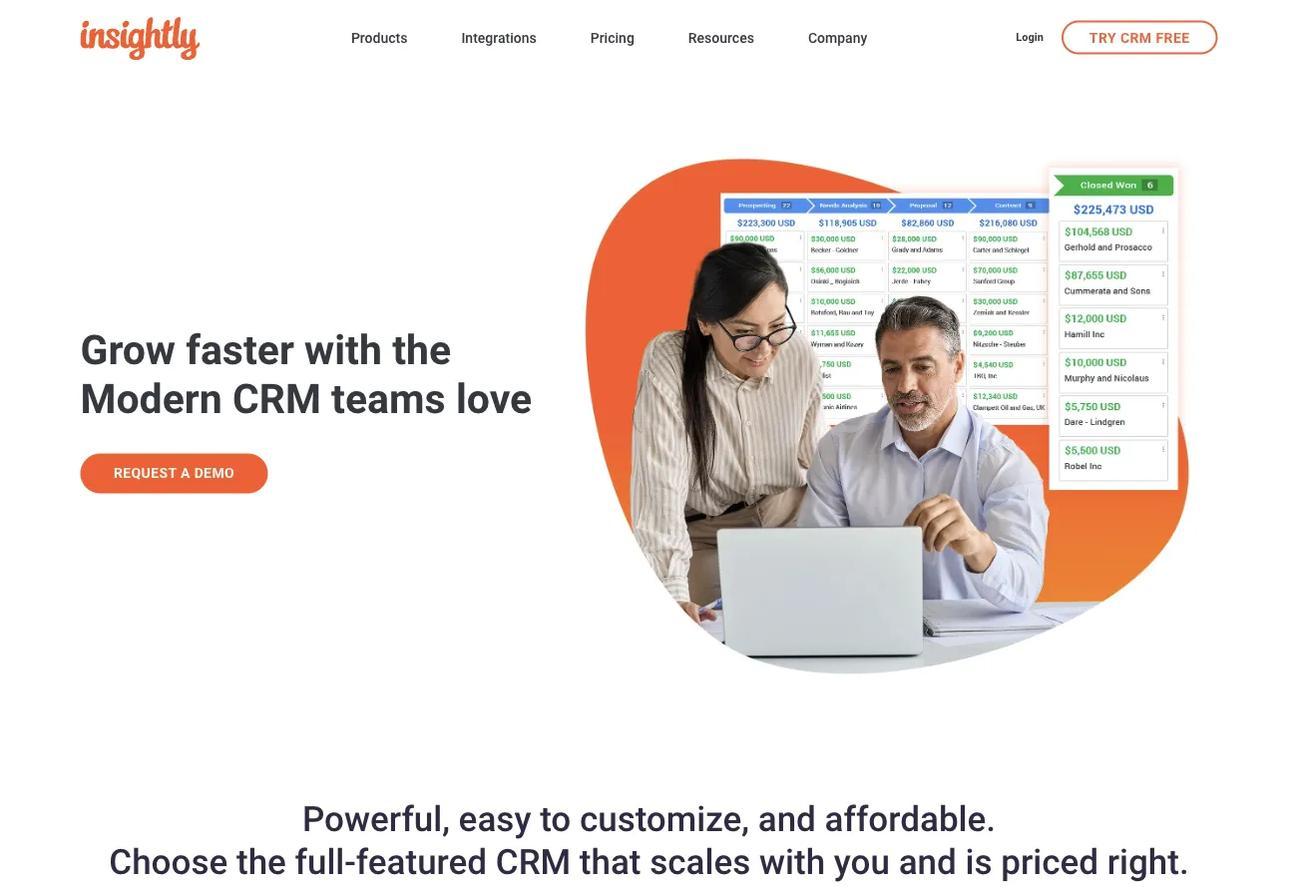Task type: describe. For each thing, give the bounding box(es) containing it.
faster
[[186, 326, 294, 374]]

company
[[808, 30, 867, 46]]

crm inside the try crm free button
[[1120, 29, 1152, 46]]

try crm free link
[[1062, 20, 1218, 54]]

request a demo link
[[80, 453, 268, 493]]

love
[[456, 375, 532, 423]]

login
[[1016, 31, 1044, 43]]

powerful, easy to customize, and affordable. choose the full-featured crm that scales with you and is priced right.
[[109, 798, 1189, 882]]

products link
[[351, 26, 407, 53]]

featured
[[356, 841, 487, 882]]

the inside grow faster with the modern crm teams love
[[392, 326, 451, 374]]

choose
[[109, 841, 228, 882]]

free
[[1156, 29, 1190, 46]]

grow faster with the modern crm teams love
[[80, 326, 532, 423]]

login link
[[1016, 30, 1044, 47]]

scales
[[650, 841, 751, 882]]

integrations
[[461, 30, 537, 46]]

affordable.
[[825, 798, 996, 839]]

insightly logo image
[[80, 17, 200, 60]]

the inside powerful, easy to customize, and affordable. choose the full-featured crm that scales with you and is priced right.
[[236, 841, 286, 882]]

home banner businessman 2023 v3 image
[[581, 130, 1218, 677]]

0 horizontal spatial and
[[758, 798, 816, 839]]

priced
[[1001, 841, 1099, 882]]

request
[[114, 465, 177, 481]]

1 vertical spatial and
[[899, 841, 957, 882]]

that
[[580, 841, 641, 882]]

grow
[[80, 326, 176, 374]]

with inside powerful, easy to customize, and affordable. choose the full-featured crm that scales with you and is priced right.
[[759, 841, 825, 882]]

to
[[540, 798, 571, 839]]



Task type: vqa. For each thing, say whether or not it's contained in the screenshot.
'Contact'
no



Task type: locate. For each thing, give the bounding box(es) containing it.
try crm free
[[1089, 29, 1190, 46]]

2 horizontal spatial crm
[[1120, 29, 1152, 46]]

you
[[834, 841, 890, 882]]

a
[[181, 465, 190, 481]]

0 horizontal spatial with
[[304, 326, 382, 374]]

pricing
[[590, 30, 634, 46]]

crm inside grow faster with the modern crm teams love
[[232, 375, 321, 423]]

integrations link
[[461, 26, 537, 53]]

crm inside powerful, easy to customize, and affordable. choose the full-featured crm that scales with you and is priced right.
[[496, 841, 571, 882]]

0 horizontal spatial crm
[[232, 375, 321, 423]]

try crm free button
[[1062, 20, 1218, 54]]

pricing link
[[590, 26, 634, 53]]

resources link
[[688, 26, 754, 53]]

customize,
[[580, 798, 749, 839]]

with up teams
[[304, 326, 382, 374]]

2 vertical spatial crm
[[496, 841, 571, 882]]

with left you
[[759, 841, 825, 882]]

the
[[392, 326, 451, 374], [236, 841, 286, 882]]

1 horizontal spatial the
[[392, 326, 451, 374]]

1 horizontal spatial and
[[899, 841, 957, 882]]

the left the full-
[[236, 841, 286, 882]]

0 vertical spatial and
[[758, 798, 816, 839]]

modern
[[80, 375, 222, 423]]

easy
[[459, 798, 531, 839]]

is
[[965, 841, 992, 882]]

1 horizontal spatial crm
[[496, 841, 571, 882]]

with inside grow faster with the modern crm teams love
[[304, 326, 382, 374]]

try
[[1089, 29, 1117, 46]]

insightly logo link
[[80, 17, 319, 60]]

demo
[[194, 465, 235, 481]]

resources
[[688, 30, 754, 46]]

1 horizontal spatial with
[[759, 841, 825, 882]]

0 horizontal spatial the
[[236, 841, 286, 882]]

crm down faster
[[232, 375, 321, 423]]

0 vertical spatial the
[[392, 326, 451, 374]]

powerful,
[[302, 798, 450, 839]]

teams
[[331, 375, 446, 423]]

crm down 'to'
[[496, 841, 571, 882]]

0 vertical spatial crm
[[1120, 29, 1152, 46]]

request a demo
[[114, 465, 235, 481]]

company link
[[808, 26, 867, 53]]

products
[[351, 30, 407, 46]]

full-
[[295, 841, 356, 882]]

crm
[[1120, 29, 1152, 46], [232, 375, 321, 423], [496, 841, 571, 882]]

crm right try
[[1120, 29, 1152, 46]]

1 vertical spatial the
[[236, 841, 286, 882]]

and
[[758, 798, 816, 839], [899, 841, 957, 882]]

1 vertical spatial crm
[[232, 375, 321, 423]]

0 vertical spatial with
[[304, 326, 382, 374]]

the up teams
[[392, 326, 451, 374]]

with
[[304, 326, 382, 374], [759, 841, 825, 882]]

1 vertical spatial with
[[759, 841, 825, 882]]

right.
[[1107, 841, 1189, 882]]



